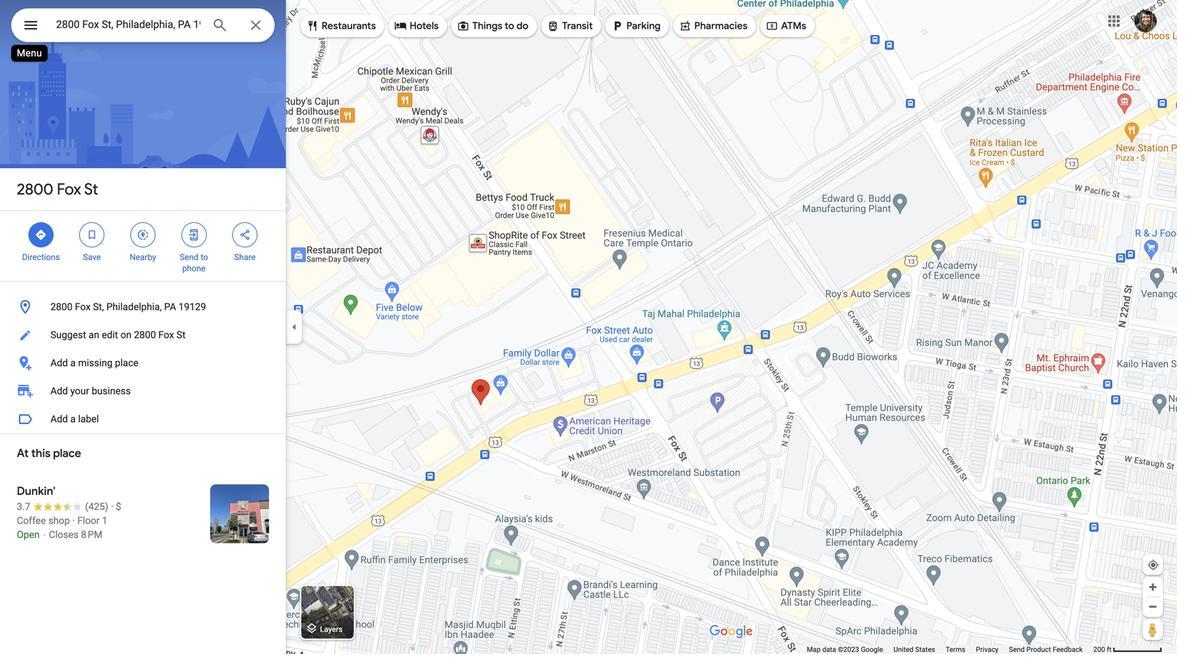 Task type: vqa. For each thing, say whether or not it's contained in the screenshot.
SAVE
yes



Task type: locate. For each thing, give the bounding box(es) containing it.
add a missing place
[[50, 357, 139, 369]]

add down suggest
[[50, 357, 68, 369]]

to left do
[[505, 20, 515, 32]]

1 horizontal spatial ·
[[111, 501, 113, 513]]

1 vertical spatial st
[[177, 329, 186, 341]]

pa
[[164, 301, 176, 313]]

terms
[[946, 645, 966, 654]]

place down on
[[115, 357, 139, 369]]

0 horizontal spatial to
[[201, 252, 208, 262]]

from your device image
[[1148, 559, 1160, 571]]

0 horizontal spatial place
[[53, 446, 81, 461]]

a inside add a label button
[[70, 413, 76, 425]]

a for missing
[[70, 357, 76, 369]]

send inside button
[[1010, 645, 1025, 654]]

1 vertical spatial add
[[50, 385, 68, 397]]

1 vertical spatial 2800
[[50, 301, 73, 313]]

at this place
[[17, 446, 81, 461]]

0 vertical spatial send
[[180, 252, 199, 262]]

share
[[234, 252, 256, 262]]

2800 up 
[[17, 179, 53, 199]]

1 a from the top
[[70, 357, 76, 369]]

2800
[[17, 179, 53, 199], [50, 301, 73, 313], [134, 329, 156, 341]]

2 a from the top
[[70, 413, 76, 425]]

1 vertical spatial to
[[201, 252, 208, 262]]

map data ©2023 google
[[807, 645, 884, 654]]

floor
[[77, 515, 100, 527]]

200 ft
[[1094, 645, 1112, 654]]

0 horizontal spatial ·
[[72, 515, 75, 527]]

label
[[78, 413, 99, 425]]

send to phone
[[180, 252, 208, 273]]

united states
[[894, 645, 936, 654]]

on
[[121, 329, 132, 341]]

 search field
[[11, 8, 275, 45]]


[[35, 227, 47, 243]]

2 vertical spatial 2800
[[134, 329, 156, 341]]


[[457, 18, 470, 34]]

atms
[[782, 20, 807, 32]]

2800 up suggest
[[50, 301, 73, 313]]

2800 fox st main content
[[0, 0, 286, 654]]

2 vertical spatial add
[[50, 413, 68, 425]]

privacy
[[977, 645, 999, 654]]

feedback
[[1053, 645, 1084, 654]]

3 add from the top
[[50, 413, 68, 425]]

a
[[70, 357, 76, 369], [70, 413, 76, 425]]

suggest an edit on 2800 fox st button
[[0, 321, 286, 349]]

2800 right on
[[134, 329, 156, 341]]

data
[[823, 645, 837, 654]]

send up phone
[[180, 252, 199, 262]]

save
[[83, 252, 101, 262]]

hotels
[[410, 20, 439, 32]]

footer containing map data ©2023 google
[[807, 645, 1094, 654]]

add inside button
[[50, 357, 68, 369]]

1 vertical spatial place
[[53, 446, 81, 461]]

dunkin'
[[17, 484, 55, 498]]

add inside button
[[50, 413, 68, 425]]

fox for st
[[57, 179, 81, 199]]

add left your
[[50, 385, 68, 397]]

· left price: inexpensive image
[[111, 501, 113, 513]]

st up 
[[84, 179, 98, 199]]

2 vertical spatial fox
[[158, 329, 174, 341]]

add a label button
[[0, 405, 286, 433]]

do
[[517, 20, 529, 32]]

edit
[[102, 329, 118, 341]]

add for add a label
[[50, 413, 68, 425]]

a left 'label'
[[70, 413, 76, 425]]

19129
[[179, 301, 206, 313]]

send inside send to phone
[[180, 252, 199, 262]]


[[547, 18, 560, 34]]

add left 'label'
[[50, 413, 68, 425]]

a for label
[[70, 413, 76, 425]]

zoom in image
[[1148, 582, 1159, 592]]

1 vertical spatial send
[[1010, 645, 1025, 654]]

· right shop
[[72, 515, 75, 527]]

 things to do
[[457, 18, 529, 34]]

3.7
[[17, 501, 30, 513]]


[[766, 18, 779, 34]]

open
[[17, 529, 40, 541]]

0 vertical spatial ·
[[111, 501, 113, 513]]

add your business link
[[0, 377, 286, 405]]

add
[[50, 357, 68, 369], [50, 385, 68, 397], [50, 413, 68, 425]]

place right this
[[53, 446, 81, 461]]

0 vertical spatial to
[[505, 20, 515, 32]]

$
[[116, 501, 121, 513]]

a inside add a missing place button
[[70, 357, 76, 369]]

1 vertical spatial ·
[[72, 515, 75, 527]]

an
[[89, 329, 99, 341]]

1 horizontal spatial send
[[1010, 645, 1025, 654]]

st inside button
[[177, 329, 186, 341]]

1 add from the top
[[50, 357, 68, 369]]

200 ft button
[[1094, 645, 1163, 654]]

0 vertical spatial 2800
[[17, 179, 53, 199]]

states
[[916, 645, 936, 654]]

closes
[[49, 529, 79, 541]]

business
[[92, 385, 131, 397]]

price: inexpensive image
[[116, 501, 121, 513]]

add a label
[[50, 413, 99, 425]]

to inside send to phone
[[201, 252, 208, 262]]

·
[[111, 501, 113, 513], [72, 515, 75, 527]]

2 add from the top
[[50, 385, 68, 397]]

2800 fox st, philadelphia, pa 19129
[[50, 301, 206, 313]]


[[611, 18, 624, 34]]

1 vertical spatial a
[[70, 413, 76, 425]]

1
[[102, 515, 108, 527]]

footer
[[807, 645, 1094, 654]]

None field
[[56, 16, 201, 33]]

a left missing
[[70, 357, 76, 369]]

add inside 'link'
[[50, 385, 68, 397]]

google maps element
[[0, 0, 1178, 654]]

 parking
[[611, 18, 661, 34]]


[[394, 18, 407, 34]]

1 horizontal spatial to
[[505, 20, 515, 32]]

st down 19129
[[177, 329, 186, 341]]

fox
[[57, 179, 81, 199], [75, 301, 91, 313], [158, 329, 174, 341]]

1 vertical spatial fox
[[75, 301, 91, 313]]

1 horizontal spatial st
[[177, 329, 186, 341]]

st
[[84, 179, 98, 199], [177, 329, 186, 341]]

add your business
[[50, 385, 131, 397]]


[[188, 227, 200, 243]]

0 vertical spatial a
[[70, 357, 76, 369]]


[[679, 18, 692, 34]]

place
[[115, 357, 139, 369], [53, 446, 81, 461]]


[[137, 227, 149, 243]]

0 vertical spatial place
[[115, 357, 139, 369]]

send
[[180, 252, 199, 262], [1010, 645, 1025, 654]]

0 vertical spatial add
[[50, 357, 68, 369]]

things
[[473, 20, 503, 32]]

collapse side panel image
[[287, 319, 302, 335]]

©2023
[[839, 645, 860, 654]]

to up phone
[[201, 252, 208, 262]]

200
[[1094, 645, 1106, 654]]

 transit
[[547, 18, 593, 34]]

united states button
[[894, 645, 936, 654]]

nearby
[[130, 252, 156, 262]]

0 horizontal spatial st
[[84, 179, 98, 199]]

8 pm
[[81, 529, 102, 541]]

0 vertical spatial st
[[84, 179, 98, 199]]

send left product
[[1010, 645, 1025, 654]]

suggest
[[50, 329, 86, 341]]

google account: giulia masi  
(giulia.masi@adept.ai) image
[[1135, 10, 1158, 32]]

0 vertical spatial fox
[[57, 179, 81, 199]]

1 horizontal spatial place
[[115, 357, 139, 369]]

0 horizontal spatial send
[[180, 252, 199, 262]]

ft
[[1108, 645, 1112, 654]]



Task type: describe. For each thing, give the bounding box(es) containing it.
directions
[[22, 252, 60, 262]]

missing
[[78, 357, 113, 369]]

place inside button
[[115, 357, 139, 369]]

your
[[70, 385, 89, 397]]

add a missing place button
[[0, 349, 286, 377]]

privacy button
[[977, 645, 999, 654]]

product
[[1027, 645, 1052, 654]]


[[239, 227, 251, 243]]

this
[[31, 446, 51, 461]]

zoom out image
[[1148, 602, 1159, 612]]

coffee shop · floor 1 open ⋅ closes 8 pm
[[17, 515, 108, 541]]

united
[[894, 645, 914, 654]]

3.7 stars 425 reviews image
[[17, 500, 108, 514]]

2800 for 2800 fox st, philadelphia, pa 19129
[[50, 301, 73, 313]]

(425)
[[85, 501, 108, 513]]

 restaurants
[[306, 18, 376, 34]]

fox for st,
[[75, 301, 91, 313]]

add for add your business
[[50, 385, 68, 397]]

send for send to phone
[[180, 252, 199, 262]]

restaurants
[[322, 20, 376, 32]]

actions for 2800 fox st region
[[0, 211, 286, 281]]

shop
[[48, 515, 70, 527]]

layers
[[320, 625, 343, 634]]

send for send product feedback
[[1010, 645, 1025, 654]]

2800 for 2800 fox st
[[17, 179, 53, 199]]

transit
[[562, 20, 593, 32]]

philadelphia,
[[106, 301, 162, 313]]

footer inside google maps element
[[807, 645, 1094, 654]]

add for add a missing place
[[50, 357, 68, 369]]

⋅
[[42, 529, 46, 541]]


[[22, 15, 39, 35]]

 hotels
[[394, 18, 439, 34]]

· $
[[111, 501, 121, 513]]

terms button
[[946, 645, 966, 654]]

2800 fox st
[[17, 179, 98, 199]]

 atms
[[766, 18, 807, 34]]

parking
[[627, 20, 661, 32]]

map
[[807, 645, 821, 654]]

· inside the coffee shop · floor 1 open ⋅ closes 8 pm
[[72, 515, 75, 527]]

pharmacies
[[695, 20, 748, 32]]

send product feedback
[[1010, 645, 1084, 654]]


[[306, 18, 319, 34]]

google
[[861, 645, 884, 654]]

coffee
[[17, 515, 46, 527]]

st,
[[93, 301, 104, 313]]

phone
[[182, 264, 206, 273]]


[[86, 227, 98, 243]]

 button
[[11, 8, 50, 45]]

suggest an edit on 2800 fox st
[[50, 329, 186, 341]]

at
[[17, 446, 29, 461]]

send product feedback button
[[1010, 645, 1084, 654]]

2800 fox st, philadelphia, pa 19129 button
[[0, 293, 286, 321]]

none field inside the 2800 fox st, philadelphia, pa 19132 field
[[56, 16, 201, 33]]

to inside  things to do
[[505, 20, 515, 32]]

show street view coverage image
[[1144, 619, 1164, 640]]

 pharmacies
[[679, 18, 748, 34]]

2800 Fox St, Philadelphia, PA 19132 field
[[11, 8, 275, 42]]



